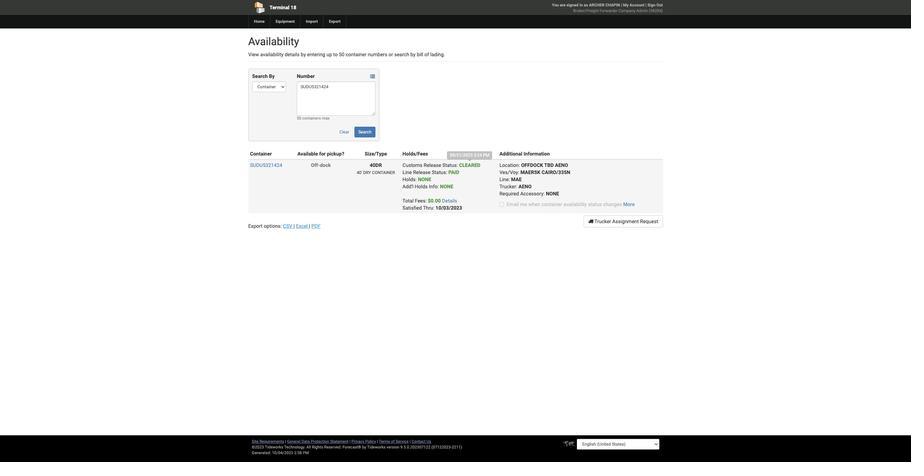 Task type: locate. For each thing, give the bounding box(es) containing it.
search
[[395, 52, 410, 57]]

pdf link
[[312, 223, 321, 229]]

export inside export link
[[329, 19, 341, 24]]

| up forecast®
[[350, 440, 351, 444]]

: left paid
[[446, 170, 448, 175]]

broker/freight
[[574, 9, 599, 13]]

1 vertical spatial aeno
[[519, 184, 532, 190]]

search left by
[[252, 73, 268, 79]]

lading.
[[431, 52, 446, 57]]

by
[[301, 52, 306, 57], [411, 52, 416, 57], [363, 445, 367, 450]]

search for search
[[359, 130, 372, 135]]

50 right to at the top of the page
[[339, 52, 345, 57]]

additional
[[500, 151, 523, 157]]

1 horizontal spatial 50
[[339, 52, 345, 57]]

0 vertical spatial export
[[329, 19, 341, 24]]

None checkbox
[[500, 202, 505, 207]]

contact us link
[[412, 440, 432, 444]]

0 vertical spatial pm
[[484, 153, 490, 158]]

0 horizontal spatial export
[[248, 223, 263, 229]]

trucker
[[595, 219, 612, 224]]

trucker assignment request
[[594, 219, 659, 224]]

0 horizontal spatial availability
[[260, 52, 284, 57]]

0 horizontal spatial search
[[252, 73, 268, 79]]

0 horizontal spatial none
[[418, 177, 432, 182]]

1 vertical spatial pm
[[303, 451, 309, 456]]

none right info:
[[441, 184, 454, 190]]

aeno up 'cairo/335n'
[[556, 162, 569, 168]]

1 vertical spatial 50
[[297, 116, 302, 121]]

aeno up accessory
[[519, 184, 532, 190]]

| left the "general"
[[285, 440, 286, 444]]

you
[[553, 3, 559, 7]]

by left bill
[[411, 52, 416, 57]]

sudu5321424 link
[[250, 162, 283, 168]]

changes
[[604, 202, 623, 207]]

general data protection statement link
[[287, 440, 349, 444]]

pm right 3:24
[[484, 153, 490, 158]]

general
[[287, 440, 301, 444]]

1 horizontal spatial pm
[[484, 153, 490, 158]]

0 horizontal spatial of
[[391, 440, 395, 444]]

0 horizontal spatial 50
[[297, 116, 302, 121]]

contact
[[412, 440, 426, 444]]

1 horizontal spatial of
[[425, 52, 429, 57]]

10/04/2023
[[272, 451, 293, 456]]

18
[[291, 5, 297, 10]]

search
[[252, 73, 268, 79], [359, 130, 372, 135]]

of right bill
[[425, 52, 429, 57]]

status inside the line release status : paid holds: none add'l holds info: none
[[432, 170, 446, 175]]

technology.
[[284, 445, 306, 450]]

1 vertical spatial status
[[432, 170, 446, 175]]

tideworks
[[368, 445, 386, 450]]

protection
[[311, 440, 330, 444]]

company
[[619, 9, 636, 13]]

0 vertical spatial search
[[252, 73, 268, 79]]

1 horizontal spatial search
[[359, 130, 372, 135]]

1 horizontal spatial by
[[363, 445, 367, 450]]

availability down availability
[[260, 52, 284, 57]]

us
[[427, 440, 432, 444]]

export options: csv | excel | pdf
[[248, 223, 321, 229]]

1 horizontal spatial none
[[441, 184, 454, 190]]

numbers
[[368, 52, 388, 57]]

container
[[372, 170, 395, 175]]

chapin
[[606, 3, 621, 7]]

2 vertical spatial none
[[546, 191, 560, 197]]

search right clear button
[[359, 130, 372, 135]]

none
[[418, 177, 432, 182], [441, 184, 454, 190], [546, 191, 560, 197]]

search inside button
[[359, 130, 372, 135]]

truck image
[[589, 219, 594, 224]]

availability left status
[[564, 202, 587, 207]]

for
[[320, 151, 326, 157]]

: down 'cairo/335n'
[[544, 191, 545, 197]]

to
[[334, 52, 338, 57]]

container right when
[[542, 202, 563, 207]]

none right accessory
[[546, 191, 560, 197]]

export
[[329, 19, 341, 24], [248, 223, 263, 229]]

status down customs release status : cleared
[[432, 170, 446, 175]]

1 vertical spatial none
[[441, 184, 454, 190]]

1 vertical spatial of
[[391, 440, 395, 444]]

0 horizontal spatial pm
[[303, 451, 309, 456]]

cairo/335n
[[542, 170, 571, 175]]

me
[[521, 202, 528, 207]]

trucker assignment request button
[[584, 216, 664, 228]]

by right details at the left top of page
[[301, 52, 306, 57]]

1 vertical spatial availability
[[564, 202, 587, 207]]

options:
[[264, 223, 282, 229]]

more
[[624, 202, 635, 207]]

0 vertical spatial 50
[[339, 52, 345, 57]]

3:24
[[474, 153, 482, 158]]

10/03/2023
[[436, 205, 463, 211]]

pickup?
[[327, 151, 345, 157]]

|
[[622, 3, 623, 7], [646, 3, 647, 7], [294, 223, 295, 229], [309, 223, 310, 229], [285, 440, 286, 444], [350, 440, 351, 444], [377, 440, 378, 444], [410, 440, 411, 444]]

total
[[403, 198, 414, 204]]

dry
[[364, 170, 371, 175]]

Number text field
[[297, 82, 376, 116]]

sign
[[648, 3, 656, 7]]

0 vertical spatial release
[[424, 162, 442, 168]]

| left "my"
[[622, 3, 623, 7]]

dock
[[320, 162, 331, 168]]

container right to at the top of the page
[[346, 52, 367, 57]]

of up 'version'
[[391, 440, 395, 444]]

terminal 18 link
[[248, 0, 415, 15]]

import link
[[300, 15, 324, 28]]

holds/fees
[[403, 151, 428, 157]]

0 vertical spatial aeno
[[556, 162, 569, 168]]

1 horizontal spatial export
[[329, 19, 341, 24]]

pm down all
[[303, 451, 309, 456]]

1 vertical spatial container
[[542, 202, 563, 207]]

add'l
[[403, 184, 414, 190]]

0 vertical spatial container
[[346, 52, 367, 57]]

0 vertical spatial none
[[418, 177, 432, 182]]

cleared
[[460, 162, 481, 168]]

availability
[[260, 52, 284, 57], [564, 202, 587, 207]]

40dr 40' dry container
[[357, 162, 395, 175]]

0 horizontal spatial container
[[346, 52, 367, 57]]

tbd
[[545, 162, 554, 168]]

release inside the line release status : paid holds: none add'l holds info: none
[[413, 170, 431, 175]]

excel
[[296, 223, 308, 229]]

1 vertical spatial search
[[359, 130, 372, 135]]

clear
[[340, 130, 350, 135]]

2:58
[[294, 451, 302, 456]]

release down customs
[[413, 170, 431, 175]]

container
[[346, 52, 367, 57], [542, 202, 563, 207]]

available
[[298, 151, 318, 157]]

status up paid
[[443, 162, 457, 168]]

release
[[424, 162, 442, 168], [413, 170, 431, 175]]

export for export options: csv | excel | pdf
[[248, 223, 263, 229]]

| left pdf link
[[309, 223, 310, 229]]

rights
[[312, 445, 323, 450]]

or
[[389, 52, 393, 57]]

import
[[306, 19, 318, 24]]

0 horizontal spatial aeno
[[519, 184, 532, 190]]

of
[[425, 52, 429, 57], [391, 440, 395, 444]]

2 horizontal spatial none
[[546, 191, 560, 197]]

line release status : paid holds: none add'l holds info: none
[[403, 170, 460, 190]]

data
[[302, 440, 310, 444]]

0 vertical spatial of
[[425, 52, 429, 57]]

of inside the site requirements | general data protection statement | privacy policy | terms of service | contact us ©2023 tideworks technology. all rights reserved. forecast® by tideworks version 9.5.0.202307122 (07122023-2211) generated: 10/04/2023 2:58 pm
[[391, 440, 395, 444]]

0 vertical spatial status
[[443, 162, 457, 168]]

by down privacy policy link
[[363, 445, 367, 450]]

search by
[[252, 73, 275, 79]]

none up 'holds'
[[418, 177, 432, 182]]

1 vertical spatial release
[[413, 170, 431, 175]]

ves/voy:
[[500, 170, 520, 175]]

release up the line release status : paid holds: none add'l holds info: none
[[424, 162, 442, 168]]

export down terminal 18 'link'
[[329, 19, 341, 24]]

trucker:
[[500, 184, 518, 190]]

1 vertical spatial export
[[248, 223, 263, 229]]

status for paid
[[432, 170, 446, 175]]

export left options:
[[248, 223, 263, 229]]

: inside the line release status : paid holds: none add'l holds info: none
[[446, 170, 448, 175]]

50 left containers
[[297, 116, 302, 121]]



Task type: describe. For each thing, give the bounding box(es) containing it.
1 horizontal spatial aeno
[[556, 162, 569, 168]]

details
[[442, 198, 458, 204]]

search for search by
[[252, 73, 268, 79]]

you are signed in as archer chapin | my account | sign out broker/freight forwarder company admin (58204)
[[553, 3, 664, 13]]

09/21/2023 3:24 pm tooltip
[[448, 150, 493, 161]]

view availability details by entering up to 50 container numbers or search by bill of lading.
[[248, 52, 446, 57]]

signed
[[567, 3, 579, 7]]

show list image
[[370, 74, 375, 79]]

fees:
[[415, 198, 427, 204]]

email me when container availability status changes more
[[507, 202, 635, 207]]

site requirements link
[[252, 440, 284, 444]]

information
[[524, 151, 550, 157]]

my account link
[[624, 3, 645, 7]]

terminal
[[270, 5, 290, 10]]

sign out link
[[648, 3, 664, 7]]

export link
[[324, 15, 346, 28]]

9.5.0.202307122
[[401, 445, 431, 450]]

thru:
[[423, 205, 435, 211]]

location : offdock tbd aeno ves/voy: maersk cairo/335n line: mae trucker: aeno required accessory : none
[[500, 162, 571, 197]]

2211)
[[452, 445, 463, 450]]

satisfied
[[403, 205, 422, 211]]

my
[[624, 3, 629, 7]]

maersk
[[521, 170, 541, 175]]

search button
[[355, 127, 376, 138]]

terms
[[379, 440, 390, 444]]

clear button
[[336, 127, 354, 138]]

request
[[641, 219, 659, 224]]

bill
[[417, 52, 424, 57]]

status
[[589, 202, 603, 207]]

version
[[387, 445, 400, 450]]

paid
[[449, 170, 460, 175]]

| left sign
[[646, 3, 647, 7]]

containers
[[303, 116, 321, 121]]

forecast®
[[343, 445, 362, 450]]

home
[[254, 19, 265, 24]]

csv link
[[283, 223, 294, 229]]

more link
[[624, 202, 635, 207]]

reserved.
[[324, 445, 342, 450]]

info:
[[429, 184, 439, 190]]

| right csv
[[294, 223, 295, 229]]

terms of service link
[[379, 440, 409, 444]]

none inside location : offdock tbd aeno ves/voy: maersk cairo/335n line: mae trucker: aeno required accessory : none
[[546, 191, 560, 197]]

sudu5321424
[[250, 162, 283, 168]]

09/21/2023
[[450, 153, 473, 158]]

up
[[327, 52, 332, 57]]

availability
[[248, 35, 299, 48]]

excel link
[[296, 223, 309, 229]]

when
[[529, 202, 541, 207]]

service
[[396, 440, 409, 444]]

forwarder
[[600, 9, 618, 13]]

0 horizontal spatial by
[[301, 52, 306, 57]]

: up paid
[[457, 162, 458, 168]]

out
[[657, 3, 664, 7]]

status for cleared
[[443, 162, 457, 168]]

privacy
[[352, 440, 365, 444]]

csv
[[283, 223, 293, 229]]

holds
[[415, 184, 428, 190]]

are
[[560, 3, 566, 7]]

in
[[580, 3, 583, 7]]

assignment
[[613, 219, 640, 224]]

required
[[500, 191, 520, 197]]

| up tideworks
[[377, 440, 378, 444]]

09/21/2023 3:24 pm
[[450, 153, 490, 158]]

number
[[297, 73, 315, 79]]

archer
[[590, 3, 605, 7]]

1 horizontal spatial container
[[542, 202, 563, 207]]

40dr
[[370, 162, 382, 168]]

export for export
[[329, 19, 341, 24]]

account
[[630, 3, 645, 7]]

details link
[[442, 198, 458, 204]]

2 horizontal spatial by
[[411, 52, 416, 57]]

offdock
[[522, 162, 544, 168]]

details
[[285, 52, 300, 57]]

release for customs
[[424, 162, 442, 168]]

: up ves/voy:
[[519, 162, 520, 168]]

off-
[[311, 162, 320, 168]]

entering
[[307, 52, 326, 57]]

location
[[500, 162, 519, 168]]

pm inside the site requirements | general data protection statement | privacy policy | terms of service | contact us ©2023 tideworks technology. all rights reserved. forecast® by tideworks version 9.5.0.202307122 (07122023-2211) generated: 10/04/2023 2:58 pm
[[303, 451, 309, 456]]

(58204)
[[650, 9, 664, 13]]

mae
[[512, 177, 522, 182]]

pdf
[[312, 223, 321, 229]]

accessory
[[521, 191, 544, 197]]

pm inside tooltip
[[484, 153, 490, 158]]

1 horizontal spatial availability
[[564, 202, 587, 207]]

equipment
[[276, 19, 295, 24]]

by inside the site requirements | general data protection statement | privacy policy | terms of service | contact us ©2023 tideworks technology. all rights reserved. forecast® by tideworks version 9.5.0.202307122 (07122023-2211) generated: 10/04/2023 2:58 pm
[[363, 445, 367, 450]]

release for line
[[413, 170, 431, 175]]

0 vertical spatial availability
[[260, 52, 284, 57]]

privacy policy link
[[352, 440, 376, 444]]

| up 9.5.0.202307122
[[410, 440, 411, 444]]

line:
[[500, 177, 510, 182]]

home link
[[248, 15, 270, 28]]



Task type: vqa. For each thing, say whether or not it's contained in the screenshot.
the
no



